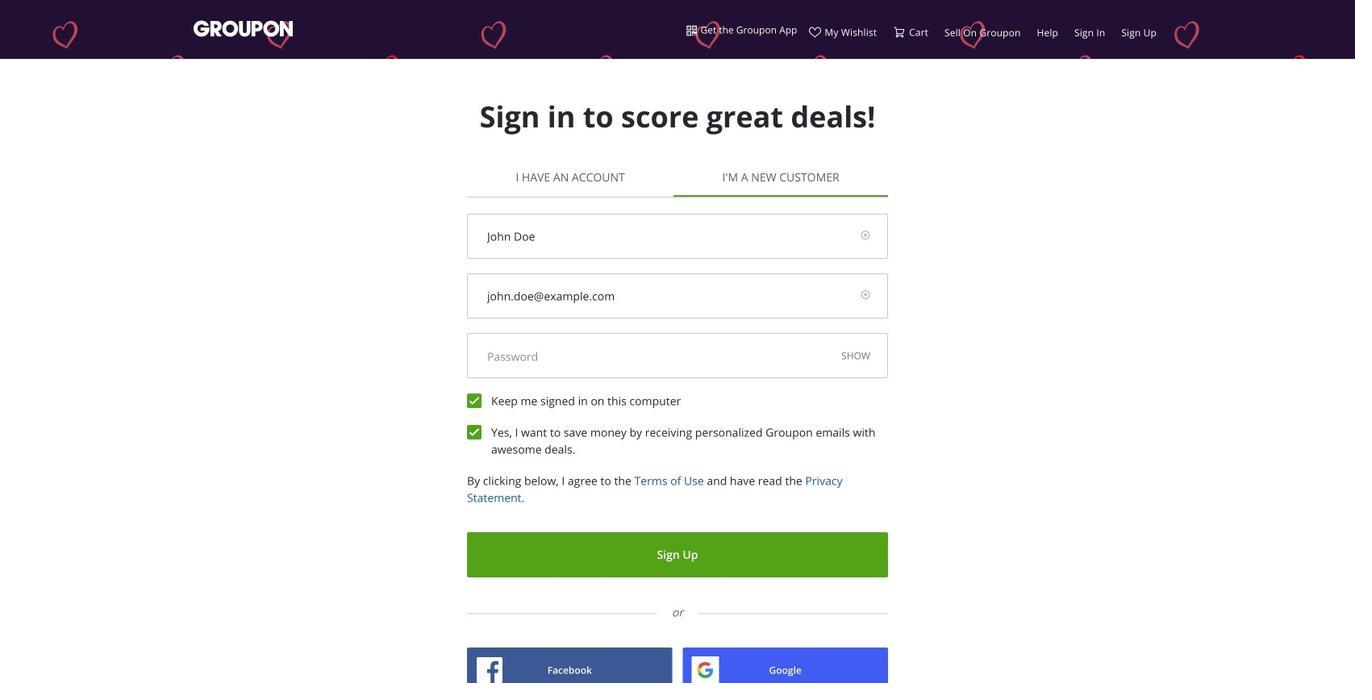 Task type: locate. For each thing, give the bounding box(es) containing it.
2 tab from the left
[[674, 158, 888, 197]]

groupon image
[[194, 19, 293, 38]]

tab list
[[467, 158, 888, 198]]

tab
[[467, 158, 674, 197], [674, 158, 888, 197]]



Task type: describe. For each thing, give the bounding box(es) containing it.
1 tab from the left
[[467, 158, 674, 197]]

Full name text field
[[487, 224, 856, 249]]

email email field
[[487, 284, 856, 308]]

Password password field
[[487, 344, 837, 368]]



